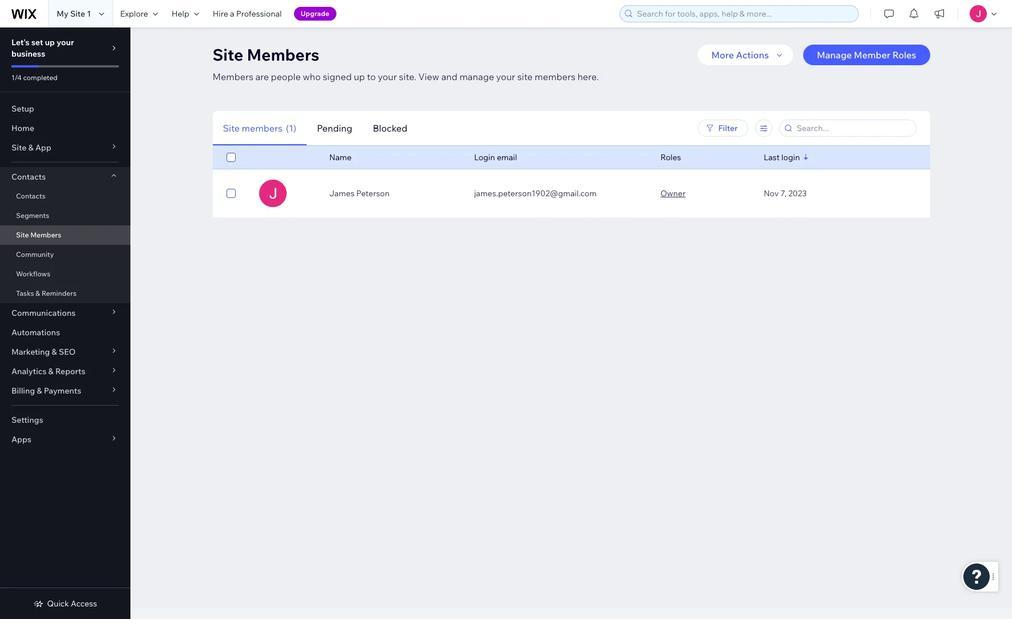 Task type: locate. For each thing, give the bounding box(es) containing it.
tasks & reminders
[[16, 289, 77, 298]]

last login
[[764, 152, 801, 163]]

segments
[[16, 211, 49, 220]]

analytics & reports
[[11, 366, 85, 377]]

up right the set
[[45, 37, 55, 48]]

&
[[28, 143, 34, 153], [36, 289, 40, 298], [52, 347, 57, 357], [48, 366, 54, 377], [37, 386, 42, 396]]

site inside site & app popup button
[[11, 143, 26, 153]]

members up community
[[30, 231, 61, 239]]

contacts for contacts dropdown button
[[11, 172, 46, 182]]

tab list
[[213, 111, 566, 146]]

& inside popup button
[[28, 143, 34, 153]]

members
[[535, 71, 576, 82], [242, 122, 283, 134]]

quick
[[47, 599, 69, 609]]

1 vertical spatial site members
[[16, 231, 61, 239]]

1 horizontal spatial roles
[[893, 49, 917, 61]]

marketing & seo
[[11, 347, 76, 357]]

more actions
[[712, 49, 769, 61]]

roles right member at the right top of the page
[[893, 49, 917, 61]]

0 vertical spatial roles
[[893, 49, 917, 61]]

sidebar element
[[0, 27, 131, 619]]

1/4
[[11, 73, 22, 82]]

your
[[57, 37, 74, 48], [378, 71, 397, 82], [497, 71, 516, 82]]

more actions button
[[698, 45, 794, 65]]

help button
[[165, 0, 206, 27]]

settings link
[[0, 411, 131, 430]]

& inside popup button
[[48, 366, 54, 377]]

reminders
[[42, 289, 77, 298]]

blocked
[[373, 122, 408, 134]]

apps button
[[0, 430, 131, 449]]

site members
[[213, 45, 320, 65], [16, 231, 61, 239]]

roles
[[893, 49, 917, 61], [661, 152, 682, 163]]

pending button
[[307, 111, 363, 146]]

& for billing
[[37, 386, 42, 396]]

contacts inside dropdown button
[[11, 172, 46, 182]]

quick access button
[[33, 599, 97, 609]]

automations link
[[0, 323, 131, 342]]

0 vertical spatial contacts
[[11, 172, 46, 182]]

your right the set
[[57, 37, 74, 48]]

app
[[35, 143, 51, 153]]

billing & payments
[[11, 386, 81, 396]]

members left the "are" on the left top
[[213, 71, 254, 82]]

2 horizontal spatial your
[[497, 71, 516, 82]]

1 horizontal spatial up
[[354, 71, 365, 82]]

1 vertical spatial contacts
[[16, 192, 45, 200]]

1 horizontal spatial members
[[535, 71, 576, 82]]

automations
[[11, 327, 60, 338]]

reports
[[55, 366, 85, 377]]

nov
[[764, 188, 779, 199]]

members left (1)
[[242, 122, 283, 134]]

workflows link
[[0, 265, 131, 284]]

0 horizontal spatial up
[[45, 37, 55, 48]]

site members inside sidebar 'element'
[[16, 231, 61, 239]]

explore
[[120, 9, 148, 19]]

members
[[247, 45, 320, 65], [213, 71, 254, 82], [30, 231, 61, 239]]

contacts button
[[0, 167, 131, 187]]

1 horizontal spatial site members
[[213, 45, 320, 65]]

last
[[764, 152, 780, 163]]

upgrade
[[301, 9, 330, 18]]

your right to
[[378, 71, 397, 82]]

1 vertical spatial members
[[242, 122, 283, 134]]

signed
[[323, 71, 352, 82]]

0 horizontal spatial your
[[57, 37, 74, 48]]

apps
[[11, 435, 31, 445]]

members up people
[[247, 45, 320, 65]]

& left seo on the bottom of page
[[52, 347, 57, 357]]

1 vertical spatial up
[[354, 71, 365, 82]]

setup
[[11, 104, 34, 114]]

None checkbox
[[226, 151, 236, 164]]

members are people who signed up to your site. view and manage your site members here.
[[213, 71, 599, 82]]

a
[[230, 9, 235, 19]]

home link
[[0, 119, 131, 138]]

members inside tab list
[[242, 122, 283, 134]]

login email
[[474, 152, 517, 163]]

home
[[11, 123, 34, 133]]

& inside dropdown button
[[52, 347, 57, 357]]

0 horizontal spatial site members
[[16, 231, 61, 239]]

& inside dropdown button
[[37, 386, 42, 396]]

1 vertical spatial roles
[[661, 152, 682, 163]]

up
[[45, 37, 55, 48], [354, 71, 365, 82]]

roles inside "button"
[[893, 49, 917, 61]]

& left app
[[28, 143, 34, 153]]

1/4 completed
[[11, 73, 58, 82]]

2 vertical spatial members
[[30, 231, 61, 239]]

up left to
[[354, 71, 365, 82]]

site members up the "are" on the left top
[[213, 45, 320, 65]]

0 vertical spatial up
[[45, 37, 55, 48]]

let's set up your business
[[11, 37, 74, 59]]

seo
[[59, 347, 76, 357]]

contacts down site & app
[[11, 172, 46, 182]]

None checkbox
[[226, 187, 236, 200]]

are
[[256, 71, 269, 82]]

contacts up segments
[[16, 192, 45, 200]]

site members up community
[[16, 231, 61, 239]]

members right site
[[535, 71, 576, 82]]

& right the billing
[[37, 386, 42, 396]]

& for analytics
[[48, 366, 54, 377]]

& right tasks
[[36, 289, 40, 298]]

0 horizontal spatial members
[[242, 122, 283, 134]]

settings
[[11, 415, 43, 425]]

roles up owner
[[661, 152, 682, 163]]

up inside let's set up your business
[[45, 37, 55, 48]]

tab list containing site members
[[213, 111, 566, 146]]

access
[[71, 599, 97, 609]]

& left reports
[[48, 366, 54, 377]]

your left site
[[497, 71, 516, 82]]



Task type: vqa. For each thing, say whether or not it's contained in the screenshot.
second With from right
no



Task type: describe. For each thing, give the bounding box(es) containing it.
blocked button
[[363, 111, 418, 146]]

payments
[[44, 386, 81, 396]]

7,
[[781, 188, 787, 199]]

billing
[[11, 386, 35, 396]]

manage
[[818, 49, 853, 61]]

tasks & reminders link
[[0, 284, 131, 303]]

quick access
[[47, 599, 97, 609]]

let's
[[11, 37, 30, 48]]

more
[[712, 49, 735, 61]]

members inside site members link
[[30, 231, 61, 239]]

manage member roles
[[818, 49, 917, 61]]

& for tasks
[[36, 289, 40, 298]]

upgrade button
[[294, 7, 337, 21]]

site inside tab list
[[223, 122, 240, 134]]

0 horizontal spatial roles
[[661, 152, 682, 163]]

james peterson image
[[260, 180, 287, 207]]

analytics & reports button
[[0, 362, 131, 381]]

pending
[[317, 122, 353, 134]]

marketing & seo button
[[0, 342, 131, 362]]

Search... field
[[794, 120, 913, 136]]

your inside let's set up your business
[[57, 37, 74, 48]]

site inside site members link
[[16, 231, 29, 239]]

filter
[[719, 123, 738, 133]]

contacts for the contacts link
[[16, 192, 45, 200]]

site.
[[399, 71, 417, 82]]

site & app button
[[0, 138, 131, 157]]

2023
[[789, 188, 807, 199]]

login
[[474, 152, 495, 163]]

1 vertical spatial members
[[213, 71, 254, 82]]

1
[[87, 9, 91, 19]]

marketing
[[11, 347, 50, 357]]

login
[[782, 152, 801, 163]]

hire a professional link
[[206, 0, 289, 27]]

who
[[303, 71, 321, 82]]

name
[[330, 152, 352, 163]]

site & app
[[11, 143, 51, 153]]

owner
[[661, 188, 686, 199]]

completed
[[23, 73, 58, 82]]

setup link
[[0, 99, 131, 119]]

(1)
[[286, 122, 297, 134]]

email
[[497, 152, 517, 163]]

my site 1
[[57, 9, 91, 19]]

hire a professional
[[213, 9, 282, 19]]

my
[[57, 9, 68, 19]]

site
[[518, 71, 533, 82]]

professional
[[236, 9, 282, 19]]

& for marketing
[[52, 347, 57, 357]]

james
[[330, 188, 355, 199]]

to
[[367, 71, 376, 82]]

james peterson
[[330, 188, 390, 199]]

manage
[[460, 71, 494, 82]]

hire
[[213, 9, 228, 19]]

site members (1)
[[223, 122, 297, 134]]

0 vertical spatial site members
[[213, 45, 320, 65]]

manage member roles button
[[804, 45, 931, 65]]

workflows
[[16, 270, 50, 278]]

0 vertical spatial members
[[247, 45, 320, 65]]

segments link
[[0, 206, 131, 226]]

& for site
[[28, 143, 34, 153]]

business
[[11, 49, 45, 59]]

site members link
[[0, 226, 131, 245]]

1 horizontal spatial your
[[378, 71, 397, 82]]

people
[[271, 71, 301, 82]]

analytics
[[11, 366, 46, 377]]

nov 7, 2023
[[764, 188, 807, 199]]

communications button
[[0, 303, 131, 323]]

Search for tools, apps, help & more... field
[[634, 6, 855, 22]]

james.peterson1902@gmail.com
[[474, 188, 597, 199]]

0 vertical spatial members
[[535, 71, 576, 82]]

community link
[[0, 245, 131, 265]]

view
[[419, 71, 440, 82]]

help
[[172, 9, 189, 19]]

here.
[[578, 71, 599, 82]]

contacts link
[[0, 187, 131, 206]]

actions
[[737, 49, 769, 61]]

community
[[16, 250, 54, 259]]

billing & payments button
[[0, 381, 131, 401]]

tasks
[[16, 289, 34, 298]]

member
[[855, 49, 891, 61]]

and
[[442, 71, 458, 82]]

peterson
[[357, 188, 390, 199]]



